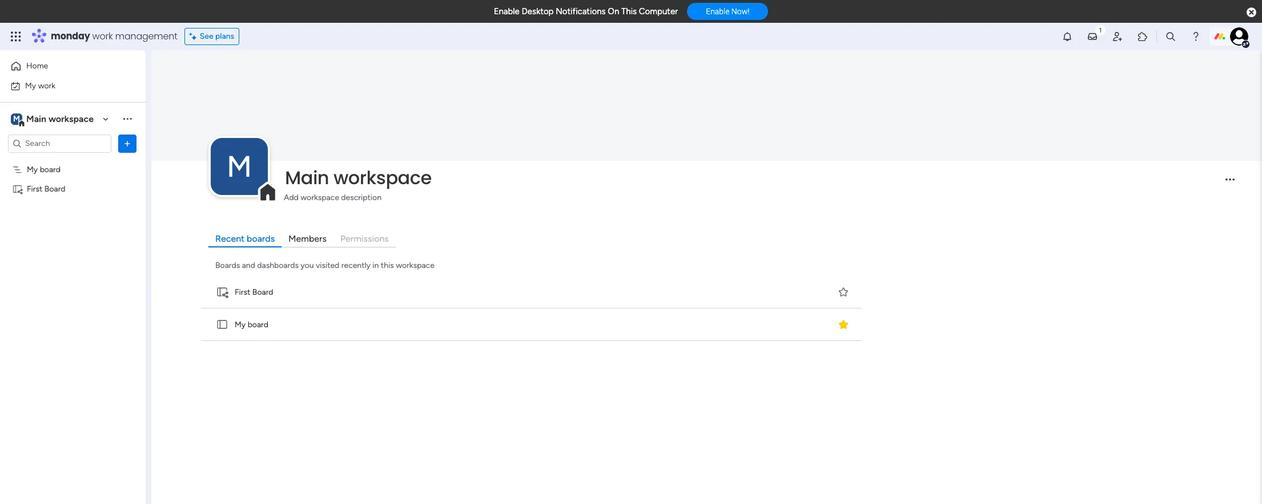 Task type: vqa. For each thing, say whether or not it's contained in the screenshot.
works
no



Task type: locate. For each thing, give the bounding box(es) containing it.
my work
[[25, 81, 55, 91]]

shareable board image
[[12, 184, 23, 194], [216, 286, 228, 299]]

you
[[301, 261, 314, 271]]

0 vertical spatial first
[[27, 184, 42, 194]]

enable inside enable now! button
[[706, 7, 730, 16]]

my work button
[[7, 77, 123, 95]]

0 horizontal spatial main workspace
[[26, 113, 94, 124]]

0 vertical spatial m
[[13, 114, 20, 124]]

my
[[25, 81, 36, 91], [27, 165, 38, 174], [235, 320, 246, 330]]

work inside button
[[38, 81, 55, 91]]

main right workspace icon
[[26, 113, 46, 124]]

home
[[26, 61, 48, 71]]

shareable board image inside list box
[[12, 184, 23, 194]]

shareable board image inside first board 'link'
[[216, 286, 228, 299]]

1 vertical spatial m
[[227, 149, 252, 185]]

board inside list box
[[40, 165, 61, 174]]

my right public board icon
[[235, 320, 246, 330]]

first down the and
[[235, 288, 250, 298]]

1 horizontal spatial m
[[227, 149, 252, 185]]

board right public board icon
[[248, 320, 268, 330]]

1 vertical spatial main
[[285, 165, 329, 191]]

0 horizontal spatial work
[[38, 81, 55, 91]]

1 horizontal spatial enable
[[706, 7, 730, 16]]

0 vertical spatial board
[[40, 165, 61, 174]]

0 horizontal spatial my board
[[27, 165, 61, 174]]

see plans button
[[184, 28, 239, 45]]

first board down the and
[[235, 288, 273, 298]]

1 vertical spatial first
[[235, 288, 250, 298]]

1 vertical spatial board
[[252, 288, 273, 298]]

see
[[200, 31, 213, 41]]

enable left desktop on the top left
[[494, 6, 520, 17]]

0 vertical spatial my board
[[27, 165, 61, 174]]

first
[[27, 184, 42, 194], [235, 288, 250, 298]]

1 vertical spatial first board
[[235, 288, 273, 298]]

invite members image
[[1112, 31, 1124, 42]]

1 vertical spatial my board
[[235, 320, 268, 330]]

first board inside list box
[[27, 184, 65, 194]]

this
[[621, 6, 637, 17]]

first board down search in workspace field
[[27, 184, 65, 194]]

enable left now!
[[706, 7, 730, 16]]

work down the home
[[38, 81, 55, 91]]

board down search in workspace field
[[44, 184, 65, 194]]

main up add
[[285, 165, 329, 191]]

board down the and
[[252, 288, 273, 298]]

board
[[40, 165, 61, 174], [248, 320, 268, 330]]

0 vertical spatial my
[[25, 81, 36, 91]]

1 vertical spatial board
[[248, 320, 268, 330]]

first down search in workspace field
[[27, 184, 42, 194]]

work right 'monday'
[[92, 30, 113, 43]]

main workspace
[[26, 113, 94, 124], [285, 165, 432, 191]]

1 horizontal spatial board
[[248, 320, 268, 330]]

my board
[[27, 165, 61, 174], [235, 320, 268, 330]]

my inside quick search results list box
[[235, 320, 246, 330]]

0 vertical spatial first board
[[27, 184, 65, 194]]

main inside the workspace selection element
[[26, 113, 46, 124]]

remove from favorites image
[[838, 319, 849, 331]]

workspace right add
[[301, 193, 339, 203]]

0 horizontal spatial enable
[[494, 6, 520, 17]]

main workspace inside the workspace selection element
[[26, 113, 94, 124]]

1 vertical spatial shareable board image
[[216, 286, 228, 299]]

monday
[[51, 30, 90, 43]]

desktop
[[522, 6, 554, 17]]

2 vertical spatial my
[[235, 320, 246, 330]]

first board for shareable board icon in the first board 'link'
[[235, 288, 273, 298]]

first board
[[27, 184, 65, 194], [235, 288, 273, 298]]

first board inside 'link'
[[235, 288, 273, 298]]

home button
[[7, 57, 123, 75]]

list box
[[0, 158, 146, 353]]

see plans
[[200, 31, 234, 41]]

main workspace up search in workspace field
[[26, 113, 94, 124]]

my board link
[[199, 309, 864, 342]]

m for workspace icon
[[13, 114, 20, 124]]

m inside workspace icon
[[13, 114, 20, 124]]

1 vertical spatial work
[[38, 81, 55, 91]]

Main workspace field
[[282, 165, 1216, 191]]

0 vertical spatial main
[[26, 113, 46, 124]]

my down the home
[[25, 81, 36, 91]]

main
[[26, 113, 46, 124], [285, 165, 329, 191]]

option
[[0, 159, 146, 162]]

members
[[289, 234, 327, 245]]

first board for shareable board icon inside the list box
[[27, 184, 65, 194]]

0 horizontal spatial board
[[40, 165, 61, 174]]

1 image
[[1096, 23, 1106, 36]]

0 vertical spatial main workspace
[[26, 113, 94, 124]]

m
[[13, 114, 20, 124], [227, 149, 252, 185]]

0 horizontal spatial board
[[44, 184, 65, 194]]

0 horizontal spatial first board
[[27, 184, 65, 194]]

0 horizontal spatial m
[[13, 114, 20, 124]]

my board down search in workspace field
[[27, 165, 61, 174]]

public board image
[[216, 319, 228, 332]]

enable
[[494, 6, 520, 17], [706, 7, 730, 16]]

my down search in workspace field
[[27, 165, 38, 174]]

management
[[115, 30, 177, 43]]

m inside workspace image
[[227, 149, 252, 185]]

0 vertical spatial work
[[92, 30, 113, 43]]

work
[[92, 30, 113, 43], [38, 81, 55, 91]]

search everything image
[[1165, 31, 1177, 42]]

1 horizontal spatial shareable board image
[[216, 286, 228, 299]]

board
[[44, 184, 65, 194], [252, 288, 273, 298]]

workspace
[[48, 113, 94, 124], [334, 165, 432, 191], [301, 193, 339, 203], [396, 261, 435, 271]]

0 vertical spatial shareable board image
[[12, 184, 23, 194]]

enable now!
[[706, 7, 750, 16]]

add to favorites image
[[838, 287, 849, 298]]

1 horizontal spatial first board
[[235, 288, 273, 298]]

dapulse close image
[[1247, 7, 1257, 18]]

0 horizontal spatial main
[[26, 113, 46, 124]]

1 horizontal spatial board
[[252, 288, 273, 298]]

workspace image
[[211, 138, 268, 196]]

0 horizontal spatial shareable board image
[[12, 184, 23, 194]]

help image
[[1190, 31, 1202, 42]]

m button
[[211, 138, 268, 196]]

1 horizontal spatial work
[[92, 30, 113, 43]]

boards and dashboards you visited recently in this workspace
[[215, 261, 435, 271]]

my board right public board icon
[[235, 320, 268, 330]]

1 horizontal spatial first
[[235, 288, 250, 298]]

1 horizontal spatial main
[[285, 165, 329, 191]]

1 horizontal spatial main workspace
[[285, 165, 432, 191]]

permissions
[[340, 234, 389, 245]]

board inside 'link'
[[252, 288, 273, 298]]

0 horizontal spatial first
[[27, 184, 42, 194]]

main workspace up description
[[285, 165, 432, 191]]

boards
[[215, 261, 240, 271]]

quick search results list box
[[199, 277, 865, 342]]

1 horizontal spatial my board
[[235, 320, 268, 330]]

board down search in workspace field
[[40, 165, 61, 174]]

description
[[341, 193, 382, 203]]

0 vertical spatial board
[[44, 184, 65, 194]]

first inside list box
[[27, 184, 42, 194]]

1 vertical spatial my
[[27, 165, 38, 174]]



Task type: describe. For each thing, give the bounding box(es) containing it.
select product image
[[10, 31, 22, 42]]

enable now! button
[[687, 3, 768, 20]]

plans
[[215, 31, 234, 41]]

workspace up search in workspace field
[[48, 113, 94, 124]]

Search in workspace field
[[24, 137, 95, 150]]

now!
[[732, 7, 750, 16]]

inbox image
[[1087, 31, 1098, 42]]

my board inside quick search results list box
[[235, 320, 268, 330]]

enable desktop notifications on this computer
[[494, 6, 678, 17]]

my inside button
[[25, 81, 36, 91]]

work for monday
[[92, 30, 113, 43]]

v2 ellipsis image
[[1226, 179, 1235, 188]]

list box containing my board
[[0, 158, 146, 353]]

and
[[242, 261, 255, 271]]

dashboards
[[257, 261, 299, 271]]

boards
[[247, 234, 275, 245]]

options image
[[122, 138, 133, 149]]

recent boards
[[215, 234, 275, 245]]

first board link
[[199, 277, 864, 309]]

add workspace description
[[284, 193, 382, 203]]

workspace up description
[[334, 165, 432, 191]]

1 vertical spatial main workspace
[[285, 165, 432, 191]]

workspace image
[[11, 113, 22, 125]]

monday work management
[[51, 30, 177, 43]]

add
[[284, 193, 299, 203]]

this
[[381, 261, 394, 271]]

in
[[373, 261, 379, 271]]

workspace selection element
[[11, 112, 95, 127]]

on
[[608, 6, 619, 17]]

work for my
[[38, 81, 55, 91]]

recently
[[341, 261, 371, 271]]

recent
[[215, 234, 245, 245]]

notifications
[[556, 6, 606, 17]]

board inside quick search results list box
[[248, 320, 268, 330]]

enable for enable desktop notifications on this computer
[[494, 6, 520, 17]]

enable for enable now!
[[706, 7, 730, 16]]

jacob simon image
[[1230, 27, 1249, 46]]

first inside 'link'
[[235, 288, 250, 298]]

apps image
[[1137, 31, 1149, 42]]

m for workspace image on the top
[[227, 149, 252, 185]]

board inside list box
[[44, 184, 65, 194]]

computer
[[639, 6, 678, 17]]

workspace options image
[[122, 113, 133, 125]]

visited
[[316, 261, 339, 271]]

my board inside list box
[[27, 165, 61, 174]]

notifications image
[[1062, 31, 1073, 42]]

workspace right this on the left
[[396, 261, 435, 271]]



